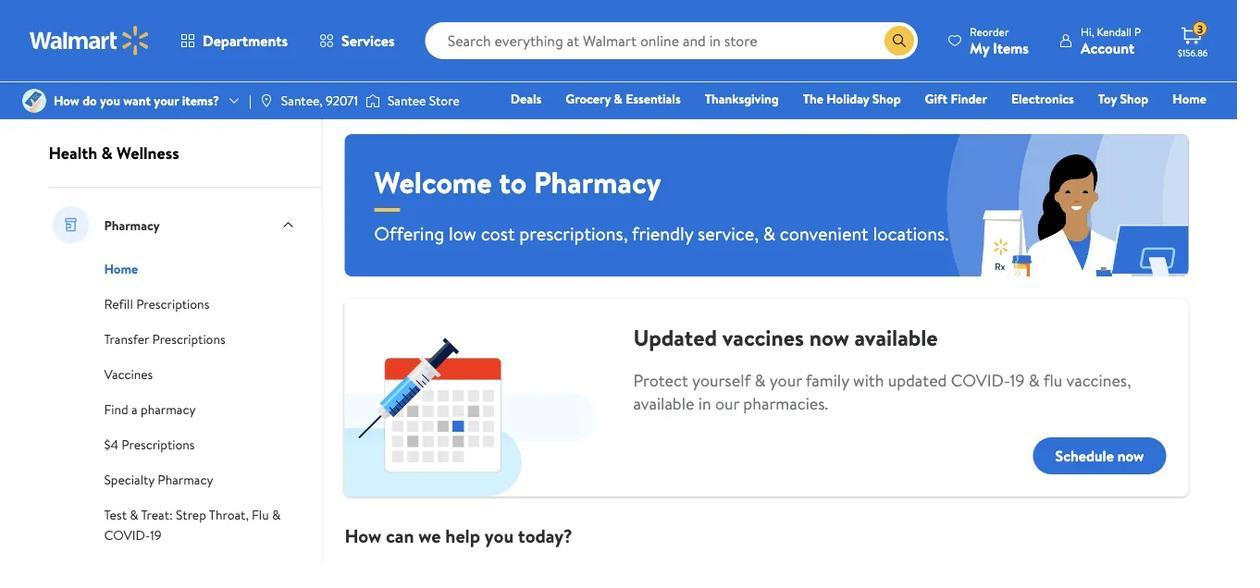 Task type: vqa. For each thing, say whether or not it's contained in the screenshot.
Vaccines link
yes



Task type: locate. For each thing, give the bounding box(es) containing it.
home inside home fashion
[[1173, 90, 1207, 108]]

how
[[54, 92, 79, 110], [345, 523, 381, 549]]

pharmacy up prescriptions,
[[534, 161, 661, 203]]

items?
[[182, 92, 219, 110]]

available up updated
[[855, 322, 938, 353]]

pharmacy up strep
[[158, 471, 213, 489]]

prescriptions
[[136, 295, 209, 313], [152, 330, 225, 348], [121, 436, 195, 454]]

toy shop link
[[1090, 89, 1157, 109]]

19 inside protect yourself & your family with updated covid-19 & flu vaccines, available in our pharmacies.
[[1010, 369, 1025, 392]]

1 vertical spatial 19
[[150, 527, 161, 545]]

1 horizontal spatial 19
[[1010, 369, 1025, 392]]

account
[[1081, 37, 1135, 58]]

home up refill
[[104, 260, 138, 278]]

19 for test & treat: strep throat, flu & covid-19
[[150, 527, 161, 545]]

2 vertical spatial prescriptions
[[121, 436, 195, 454]]

our
[[715, 392, 739, 415]]

covid- for updated
[[951, 369, 1010, 392]]

refill prescriptions link
[[104, 293, 209, 314]]

1 horizontal spatial your
[[770, 369, 802, 392]]

how for how do you want your items?
[[54, 92, 79, 110]]

shop right the holiday
[[872, 90, 901, 108]]

1 horizontal spatial covid-
[[951, 369, 1010, 392]]

hi, kendall p account
[[1081, 24, 1141, 58]]

1 vertical spatial how
[[345, 523, 381, 549]]

prescriptions down refill prescriptions
[[152, 330, 225, 348]]

covid- down test
[[104, 527, 150, 545]]

home link
[[1164, 89, 1215, 109], [104, 258, 138, 279]]

how left do
[[54, 92, 79, 110]]

prescriptions up specialty pharmacy link
[[121, 436, 195, 454]]

 image
[[365, 92, 380, 110], [259, 93, 274, 108]]

available
[[855, 322, 938, 353], [633, 392, 694, 415]]

test
[[104, 506, 127, 524]]

1 vertical spatial now
[[1118, 446, 1144, 466]]

19 down treat: in the bottom of the page
[[150, 527, 161, 545]]

1 horizontal spatial home
[[1173, 90, 1207, 108]]

vaccines
[[723, 322, 804, 353]]

0 vertical spatial covid-
[[951, 369, 1010, 392]]

health & wellness
[[49, 142, 179, 165]]

2 shop from the left
[[1120, 90, 1149, 108]]

transfer
[[104, 330, 149, 348]]

toy shop
[[1098, 90, 1149, 108]]

0 vertical spatial 19
[[1010, 369, 1025, 392]]

1 vertical spatial you
[[485, 523, 514, 549]]

& right health
[[101, 142, 113, 165]]

0 vertical spatial you
[[100, 92, 120, 110]]

0 vertical spatial how
[[54, 92, 79, 110]]

1 horizontal spatial shop
[[1120, 90, 1149, 108]]

toy
[[1098, 90, 1117, 108]]

santee store
[[388, 92, 460, 110]]

1 horizontal spatial now
[[1118, 446, 1144, 466]]

finder
[[951, 90, 987, 108]]

1 horizontal spatial home link
[[1164, 89, 1215, 109]]

& right grocery
[[614, 90, 623, 108]]

1 vertical spatial home link
[[104, 258, 138, 279]]

1 vertical spatial covid-
[[104, 527, 150, 545]]

covid- inside protect yourself & your family with updated covid-19 & flu vaccines, available in our pharmacies.
[[951, 369, 1010, 392]]

available left "in"
[[633, 392, 694, 415]]

prescriptions inside transfer prescriptions 'link'
[[152, 330, 225, 348]]

your left the family
[[770, 369, 802, 392]]

how can we help you today?
[[345, 523, 573, 549]]

19
[[1010, 369, 1025, 392], [150, 527, 161, 545]]

$4 prescriptions
[[104, 436, 195, 454]]

electronics
[[1011, 90, 1074, 108]]

1 vertical spatial prescriptions
[[152, 330, 225, 348]]

0 horizontal spatial home
[[104, 260, 138, 278]]

your right want
[[154, 92, 179, 110]]

0 horizontal spatial  image
[[259, 93, 274, 108]]

you right the help
[[485, 523, 514, 549]]

thanksgiving link
[[697, 89, 787, 109]]

vaccines
[[104, 366, 153, 384]]

0 horizontal spatial now
[[809, 322, 849, 353]]

& right service,
[[763, 220, 775, 246]]

welcome to pharmacy
[[374, 161, 661, 203]]

yourself
[[692, 369, 751, 392]]

0 vertical spatial home
[[1173, 90, 1207, 108]]

Walmart Site-Wide search field
[[425, 22, 918, 59]]

19 left the flu
[[1010, 369, 1025, 392]]

holiday
[[827, 90, 869, 108]]

1 shop from the left
[[872, 90, 901, 108]]

0 horizontal spatial covid-
[[104, 527, 150, 545]]

prescriptions inside $4 prescriptions link
[[121, 436, 195, 454]]

0 horizontal spatial 19
[[150, 527, 161, 545]]

updated
[[633, 322, 717, 353]]

refill
[[104, 295, 133, 313]]

 image for santee, 92071
[[259, 93, 274, 108]]

0 horizontal spatial your
[[154, 92, 179, 110]]

home for home fashion
[[1173, 90, 1207, 108]]

flu
[[1044, 369, 1062, 392]]

transfer prescriptions link
[[104, 328, 225, 349]]

1 horizontal spatial how
[[345, 523, 381, 549]]

0 horizontal spatial home link
[[104, 258, 138, 279]]

home link up walmart+ link
[[1164, 89, 1215, 109]]

can
[[386, 523, 414, 549]]

3
[[1197, 21, 1203, 37]]

covid- inside test & treat: strep throat, flu & covid-19
[[104, 527, 150, 545]]

one debit
[[1065, 116, 1127, 134]]

family
[[806, 369, 849, 392]]

gift finder link
[[917, 89, 996, 109]]

19 inside test & treat: strep throat, flu & covid-19
[[150, 527, 161, 545]]

wellness
[[117, 142, 179, 165]]

how left the can
[[345, 523, 381, 549]]

you right do
[[100, 92, 120, 110]]

1 vertical spatial home
[[104, 260, 138, 278]]

& left the flu
[[1029, 369, 1040, 392]]

0 horizontal spatial you
[[100, 92, 120, 110]]

now up the family
[[809, 322, 849, 353]]

deals
[[511, 90, 542, 108]]

0 horizontal spatial how
[[54, 92, 79, 110]]

 image right |
[[259, 93, 274, 108]]

shop right 'toy'
[[1120, 90, 1149, 108]]

0 vertical spatial prescriptions
[[136, 295, 209, 313]]

vaccines,
[[1066, 369, 1131, 392]]

now right schedule at right
[[1118, 446, 1144, 466]]

how do you want your items?
[[54, 92, 219, 110]]

home up walmart+ link
[[1173, 90, 1207, 108]]

items
[[993, 37, 1029, 58]]

pharmacy
[[141, 401, 196, 419]]

pharmacy right the pharmacy icon
[[104, 216, 160, 234]]

1 vertical spatial your
[[770, 369, 802, 392]]

home link up refill
[[104, 258, 138, 279]]

1 horizontal spatial  image
[[365, 92, 380, 110]]

1 horizontal spatial available
[[855, 322, 938, 353]]

 image
[[22, 89, 46, 113]]

schedule
[[1055, 446, 1114, 466]]

0 horizontal spatial shop
[[872, 90, 901, 108]]

home
[[1173, 90, 1207, 108], [104, 260, 138, 278]]

$156.86
[[1178, 46, 1208, 59]]

0 horizontal spatial available
[[633, 392, 694, 415]]

one debit link
[[1056, 115, 1136, 135]]

prescriptions up transfer prescriptions 'link'
[[136, 295, 209, 313]]

store
[[429, 92, 460, 110]]

1 vertical spatial available
[[633, 392, 694, 415]]

specialty
[[104, 471, 155, 489]]

specialty pharmacy
[[104, 471, 213, 489]]

locations.
[[873, 220, 949, 246]]

 image right "92071" at left top
[[365, 92, 380, 110]]

prescriptions for transfer prescriptions
[[152, 330, 225, 348]]

0 vertical spatial pharmacy
[[534, 161, 661, 203]]

covid- right updated
[[951, 369, 1010, 392]]

gift finder
[[925, 90, 987, 108]]

prescriptions inside refill prescriptions link
[[136, 295, 209, 313]]

service,
[[698, 220, 759, 246]]

walmart+ link
[[1143, 115, 1215, 135]]

pharmacy
[[534, 161, 661, 203], [104, 216, 160, 234], [158, 471, 213, 489]]

updated vaccines now available
[[633, 322, 938, 353]]

deals link
[[502, 89, 550, 109]]

low
[[449, 220, 476, 246]]



Task type: describe. For each thing, give the bounding box(es) containing it.
& right test
[[130, 506, 138, 524]]

offering
[[374, 220, 444, 246]]

kendall
[[1097, 24, 1132, 39]]

shop inside the holiday shop link
[[872, 90, 901, 108]]

services button
[[304, 19, 411, 63]]

schedule now
[[1055, 446, 1144, 466]]

one
[[1065, 116, 1093, 134]]

prescriptions for refill prescriptions
[[136, 295, 209, 313]]

2 vertical spatial pharmacy
[[158, 471, 213, 489]]

pharmacies.
[[743, 392, 828, 415]]

$4
[[104, 436, 118, 454]]

refill prescriptions
[[104, 295, 209, 313]]

updated
[[888, 369, 947, 392]]

specialty pharmacy link
[[104, 469, 213, 490]]

with
[[853, 369, 884, 392]]

covid- for &
[[104, 527, 150, 545]]

debit
[[1096, 116, 1127, 134]]

throat,
[[209, 506, 249, 524]]

transfer prescriptions
[[104, 330, 225, 348]]

prescriptions for $4 prescriptions
[[121, 436, 195, 454]]

your inside protect yourself & your family with updated covid-19 & flu vaccines, available in our pharmacies.
[[770, 369, 802, 392]]

grocery & essentials link
[[557, 89, 689, 109]]

|
[[249, 92, 252, 110]]

shop inside 'toy shop' link
[[1120, 90, 1149, 108]]

to
[[499, 161, 527, 203]]

19 for protect yourself & your family with updated covid-19 & flu vaccines, available in our pharmacies.
[[1010, 369, 1025, 392]]

Search search field
[[425, 22, 918, 59]]

santee,
[[281, 92, 323, 110]]

fashion link
[[918, 115, 978, 135]]

pharmacy image
[[52, 206, 89, 243]]

now inside button
[[1118, 446, 1144, 466]]

protect yourself & your family with updated covid-19 & flu vaccines, available in our pharmacies.
[[633, 369, 1131, 415]]

registry link
[[985, 115, 1049, 135]]

essentials
[[626, 90, 681, 108]]

1 vertical spatial pharmacy
[[104, 216, 160, 234]]

welcome
[[374, 161, 492, 203]]

walmart image
[[30, 26, 150, 56]]

protect
[[633, 369, 688, 392]]

find
[[104, 401, 128, 419]]

prescriptions,
[[519, 220, 628, 246]]

0 vertical spatial now
[[809, 322, 849, 353]]

santee, 92071
[[281, 92, 358, 110]]

flu
[[252, 506, 269, 524]]

help
[[445, 523, 480, 549]]

gift
[[925, 90, 948, 108]]

home fashion
[[927, 90, 1207, 134]]

want
[[123, 92, 151, 110]]

departments
[[203, 31, 288, 51]]

reorder
[[970, 24, 1009, 39]]

available inside protect yourself & your family with updated covid-19 & flu vaccines, available in our pharmacies.
[[633, 392, 694, 415]]

registry
[[994, 116, 1041, 134]]

santee
[[388, 92, 426, 110]]

& right yourself
[[755, 369, 766, 392]]

cost
[[481, 220, 515, 246]]

do
[[83, 92, 97, 110]]

p
[[1134, 24, 1141, 39]]

the
[[803, 90, 823, 108]]

in
[[698, 392, 711, 415]]

92071
[[326, 92, 358, 110]]

1 horizontal spatial you
[[485, 523, 514, 549]]

walmart+
[[1151, 116, 1207, 134]]

0 vertical spatial your
[[154, 92, 179, 110]]

the holiday shop link
[[795, 89, 909, 109]]

& right the flu
[[272, 506, 281, 524]]

the holiday shop
[[803, 90, 901, 108]]

grocery & essentials
[[566, 90, 681, 108]]

treat:
[[141, 506, 173, 524]]

how for how can we help you today?
[[345, 523, 381, 549]]

$4 prescriptions link
[[104, 434, 195, 454]]

offering low cost prescriptions, friendly service, & convenient locations.
[[374, 220, 949, 246]]

a
[[131, 401, 138, 419]]

convenient
[[780, 220, 869, 246]]

find a pharmacy link
[[104, 399, 196, 419]]

find a pharmacy
[[104, 401, 196, 419]]

grocery
[[566, 90, 611, 108]]

home for home
[[104, 260, 138, 278]]

strep
[[176, 506, 206, 524]]

0 vertical spatial home link
[[1164, 89, 1215, 109]]

test & treat: strep throat, flu & covid-19 link
[[104, 504, 281, 545]]

fashion
[[927, 116, 970, 134]]

schedule now button
[[1033, 438, 1166, 475]]

we
[[419, 523, 441, 549]]

electronics link
[[1003, 89, 1083, 109]]

search icon image
[[892, 33, 907, 48]]

health
[[49, 142, 97, 165]]

0 vertical spatial available
[[855, 322, 938, 353]]

vaccines link
[[104, 364, 153, 384]]

services
[[342, 31, 395, 51]]

test & treat: strep throat, flu & covid-19
[[104, 506, 281, 545]]

friendly
[[632, 220, 693, 246]]

today?
[[518, 523, 573, 549]]

hi,
[[1081, 24, 1094, 39]]

 image for santee store
[[365, 92, 380, 110]]

departments button
[[165, 19, 304, 63]]

reorder my items
[[970, 24, 1029, 58]]



